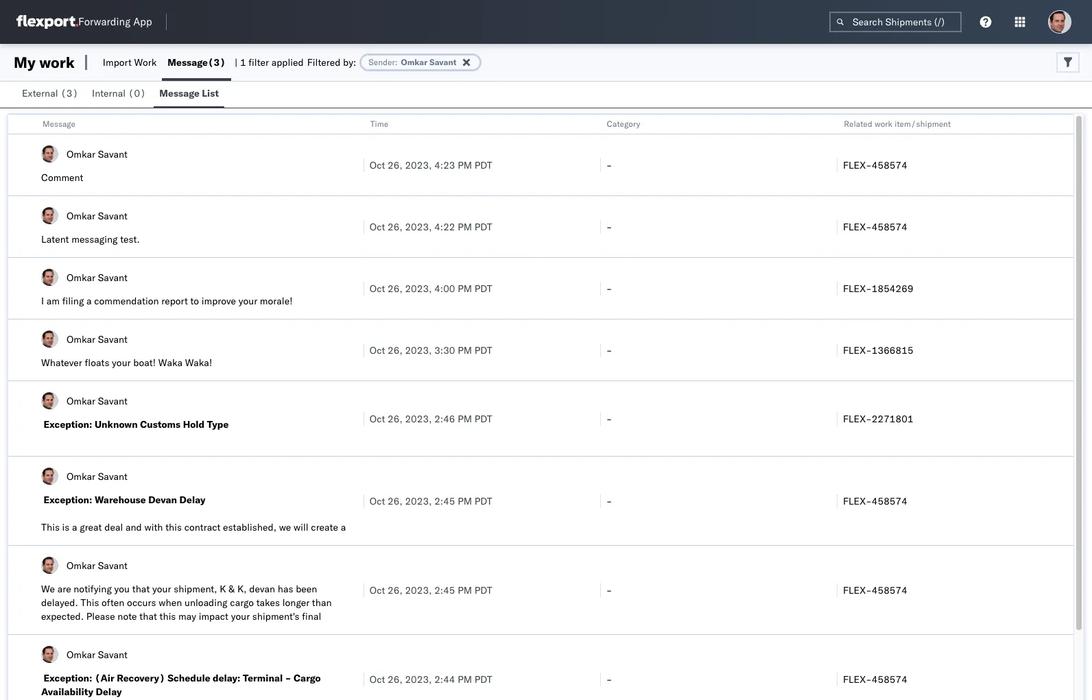 Task type: describe. For each thing, give the bounding box(es) containing it.
flex- 458574 for we
[[843, 584, 908, 597]]

by:
[[343, 56, 356, 69]]

| 1 filter applied filtered by:
[[235, 56, 356, 69]]

omkar savant for latent
[[67, 210, 128, 222]]

my work
[[14, 53, 75, 72]]

1854269
[[872, 282, 914, 295]]

warehouse
[[95, 494, 146, 506]]

savant up warehouse
[[98, 470, 128, 483]]

external
[[22, 87, 58, 99]]

your up when
[[152, 583, 171, 596]]

2023, for comment
[[405, 159, 432, 171]]

longer
[[282, 597, 310, 609]]

flex- for we
[[843, 584, 872, 597]]

shipment's
[[252, 611, 300, 623]]

great
[[80, 522, 102, 534]]

status
[[79, 638, 106, 651]]

omkar right : on the left top of page
[[401, 57, 428, 67]]

resize handle column header for time
[[584, 115, 600, 701]]

this inside this is a great deal and with this contract established, we will create a lucrative partnership.
[[41, 522, 60, 534]]

oct 26, 2023, 2:46 pm pdt
[[370, 413, 492, 425]]

oct 26, 2023, 4:22 pm pdt
[[370, 221, 492, 233]]

exception: for exception: (air recovery) schedule delay: terminal - cargo availability delay
[[44, 672, 92, 685]]

deal
[[104, 522, 123, 534]]

this inside 'we are notifying you that your shipment, k & k, devan has been delayed. this often occurs when unloading cargo takes longer than expected. please note that this may impact your shipment's final delivery date. we appreciate your understanding and will update you with the status'
[[160, 611, 176, 623]]

comment
[[41, 172, 83, 184]]

2 horizontal spatial a
[[341, 522, 346, 534]]

will inside this is a great deal and with this contract established, we will create a lucrative partnership.
[[294, 522, 309, 534]]

1 horizontal spatial delay
[[179, 494, 206, 506]]

2023, for i
[[405, 282, 432, 295]]

and inside this is a great deal and with this contract established, we will create a lucrative partnership.
[[126, 522, 142, 534]]

the
[[62, 638, 76, 651]]

4:00
[[434, 282, 455, 295]]

oct for latent
[[370, 221, 385, 233]]

flex- 2271801
[[843, 413, 914, 425]]

2023, for whatever
[[405, 344, 432, 356]]

2:44
[[434, 673, 455, 686]]

takes
[[256, 597, 280, 609]]

3 flex- 458574 from the top
[[843, 495, 908, 507]]

exception: (air recovery) schedule delay: terminal - cargo availability delay
[[41, 672, 321, 699]]

- inside exception: (air recovery) schedule delay: terminal - cargo availability delay
[[285, 672, 291, 685]]

savant for comment
[[98, 148, 128, 160]]

boat!
[[133, 357, 156, 369]]

delivery
[[41, 624, 75, 637]]

omkar for i
[[67, 271, 95, 284]]

oct for i
[[370, 282, 385, 295]]

1 horizontal spatial you
[[323, 624, 339, 637]]

- for latent
[[606, 221, 612, 233]]

flex- 458574 for latent
[[843, 221, 908, 233]]

waka
[[158, 357, 183, 369]]

oct for we
[[370, 584, 385, 597]]

internal
[[92, 87, 126, 99]]

internal (0) button
[[87, 81, 154, 108]]

with inside 'we are notifying you that your shipment, k & k, devan has been delayed. this often occurs when unloading cargo takes longer than expected. please note that this may impact your shipment's final delivery date. we appreciate your understanding and will update you with the status'
[[41, 638, 60, 651]]

message list button
[[154, 81, 224, 108]]

often
[[102, 597, 125, 609]]

whatever
[[41, 357, 82, 369]]

flex- 458574 for comment
[[843, 159, 908, 171]]

work for my
[[39, 53, 75, 72]]

type
[[207, 419, 229, 431]]

458574 for we
[[872, 584, 908, 597]]

3:30
[[434, 344, 455, 356]]

- for i
[[606, 282, 612, 295]]

improve
[[202, 295, 236, 307]]

appreciate
[[119, 624, 165, 637]]

458574 for comment
[[872, 159, 908, 171]]

8 oct from the top
[[370, 673, 385, 686]]

omkar for latent
[[67, 210, 95, 222]]

6 pm from the top
[[458, 495, 472, 507]]

message for list
[[159, 87, 200, 99]]

- for we
[[606, 584, 612, 597]]

app
[[133, 15, 152, 28]]

2 oct 26, 2023, 2:45 pm pdt from the top
[[370, 584, 492, 597]]

savant for exception:
[[98, 395, 128, 407]]

pm for whatever
[[458, 344, 472, 356]]

date.
[[78, 624, 100, 637]]

savant up (air
[[98, 649, 128, 661]]

hold
[[183, 419, 205, 431]]

omkar for we
[[67, 560, 95, 572]]

Search Shipments (/) text field
[[830, 12, 962, 32]]

notifying
[[74, 583, 112, 596]]

(air
[[95, 672, 114, 685]]

your down appreciate
[[120, 638, 139, 651]]

3 458574 from the top
[[872, 495, 908, 507]]

resize handle column header for related work item/shipment
[[1057, 115, 1074, 701]]

(3) for external (3)
[[60, 87, 78, 99]]

import work
[[103, 56, 157, 69]]

we are notifying you that your shipment, k & k, devan has been delayed. this often occurs when unloading cargo takes longer than expected. please note that this may impact your shipment's final delivery date. we appreciate your understanding and will update you with the status
[[41, 583, 339, 651]]

1
[[240, 56, 246, 69]]

- for comment
[[606, 159, 612, 171]]

1 horizontal spatial a
[[86, 295, 92, 307]]

26, for whatever
[[388, 344, 403, 356]]

- for whatever
[[606, 344, 612, 356]]

omkar savant for i
[[67, 271, 128, 284]]

8 26, from the top
[[388, 673, 403, 686]]

0 horizontal spatial a
[[72, 522, 77, 534]]

savant for we
[[98, 560, 128, 572]]

:
[[395, 57, 398, 67]]

recovery)
[[117, 672, 165, 685]]

6 pdt from the top
[[475, 495, 492, 507]]

been
[[296, 583, 317, 596]]

omkar for comment
[[67, 148, 95, 160]]

omkar for whatever
[[67, 333, 95, 345]]

i am filing a commendation report to improve your morale!
[[41, 295, 293, 307]]

i
[[41, 295, 44, 307]]

4:23
[[434, 159, 455, 171]]

commendation
[[94, 295, 159, 307]]

savant for latent
[[98, 210, 128, 222]]

update
[[290, 624, 321, 637]]

latent
[[41, 233, 69, 246]]

oct 26, 2023, 4:23 pm pdt
[[370, 159, 492, 171]]

message (3)
[[168, 56, 226, 69]]

terminal
[[243, 672, 283, 685]]

flex- 1854269
[[843, 282, 914, 295]]

flex- 1366815
[[843, 344, 914, 356]]

omkar savant for comment
[[67, 148, 128, 160]]

internal (0)
[[92, 87, 146, 99]]

partnership.
[[81, 535, 134, 548]]

5 flex- 458574 from the top
[[843, 673, 908, 686]]

forwarding app link
[[16, 15, 152, 29]]

devan
[[249, 583, 275, 596]]

2:46
[[434, 413, 455, 425]]

this is a great deal and with this contract established, we will create a lucrative partnership.
[[41, 522, 346, 548]]

0 vertical spatial you
[[114, 583, 130, 596]]

cargo
[[230, 597, 254, 609]]

0 vertical spatial that
[[132, 583, 150, 596]]

forwarding
[[78, 15, 131, 28]]

omkar savant for whatever
[[67, 333, 128, 345]]

lucrative
[[41, 535, 79, 548]]

time
[[370, 119, 388, 129]]

message list
[[159, 87, 219, 99]]

availability
[[41, 686, 93, 699]]

oct for exception:
[[370, 413, 385, 425]]

whatever floats your boat! waka waka!
[[41, 357, 212, 369]]

messaging
[[72, 233, 118, 246]]

your down cargo
[[231, 611, 250, 623]]

exception: unknown customs hold type
[[44, 419, 229, 431]]



Task type: locate. For each thing, give the bounding box(es) containing it.
savant down partnership.
[[98, 560, 128, 572]]

omkar up comment
[[67, 148, 95, 160]]

with
[[144, 522, 163, 534], [41, 638, 60, 651]]

1 vertical spatial we
[[102, 624, 116, 637]]

3 omkar savant from the top
[[67, 271, 128, 284]]

1 horizontal spatial will
[[294, 522, 309, 534]]

oct for whatever
[[370, 344, 385, 356]]

4 oct from the top
[[370, 344, 385, 356]]

you up often
[[114, 583, 130, 596]]

omkar savant up unknown
[[67, 395, 128, 407]]

external (3)
[[22, 87, 78, 99]]

6 oct from the top
[[370, 495, 385, 507]]

|
[[235, 56, 238, 69]]

will right "we"
[[294, 522, 309, 534]]

exception: warehouse devan delay
[[44, 494, 206, 506]]

2023, for we
[[405, 584, 432, 597]]

flex- for comment
[[843, 159, 872, 171]]

and
[[126, 522, 142, 534], [254, 624, 270, 637]]

pm for latent
[[458, 221, 472, 233]]

1 vertical spatial delay
[[96, 686, 122, 699]]

1 pm from the top
[[458, 159, 472, 171]]

0 vertical spatial message
[[168, 56, 208, 69]]

1 2023, from the top
[[405, 159, 432, 171]]

and right deal
[[126, 522, 142, 534]]

savant for whatever
[[98, 333, 128, 345]]

2 omkar savant from the top
[[67, 210, 128, 222]]

customs
[[140, 419, 181, 431]]

0 vertical spatial exception:
[[44, 419, 92, 431]]

0 vertical spatial 2:45
[[434, 495, 455, 507]]

1 horizontal spatial work
[[875, 119, 893, 129]]

exception: left unknown
[[44, 419, 92, 431]]

1 2:45 from the top
[[434, 495, 455, 507]]

2023, for exception:
[[405, 413, 432, 425]]

delay
[[179, 494, 206, 506], [96, 686, 122, 699]]

4 resize handle column header from the left
[[1057, 115, 1074, 701]]

1 vertical spatial exception:
[[44, 494, 92, 506]]

will down shipment's
[[273, 624, 288, 637]]

1 vertical spatial this
[[160, 611, 176, 623]]

oct 26, 2023, 4:00 pm pdt
[[370, 282, 492, 295]]

4 flex- from the top
[[843, 344, 872, 356]]

2 458574 from the top
[[872, 221, 908, 233]]

0 horizontal spatial and
[[126, 522, 142, 534]]

0 vertical spatial (3)
[[208, 56, 226, 69]]

flexport. image
[[16, 15, 78, 29]]

we left are
[[41, 583, 55, 596]]

5 458574 from the top
[[872, 673, 908, 686]]

1 horizontal spatial we
[[102, 624, 116, 637]]

1 vertical spatial you
[[323, 624, 339, 637]]

1 horizontal spatial with
[[144, 522, 163, 534]]

your left boat!
[[112, 357, 131, 369]]

7 pm from the top
[[458, 584, 472, 597]]

2 oct from the top
[[370, 221, 385, 233]]

work for related
[[875, 119, 893, 129]]

import
[[103, 56, 132, 69]]

message for (3)
[[168, 56, 208, 69]]

my
[[14, 53, 36, 72]]

omkar savant up (air
[[67, 649, 128, 661]]

may
[[178, 611, 196, 623]]

8 2023, from the top
[[405, 673, 432, 686]]

4:22
[[434, 221, 455, 233]]

your
[[239, 295, 257, 307], [112, 357, 131, 369], [152, 583, 171, 596], [231, 611, 250, 623], [167, 624, 186, 637], [120, 638, 139, 651]]

note
[[118, 611, 137, 623]]

4 pdt from the top
[[475, 344, 492, 356]]

0 vertical spatial delay
[[179, 494, 206, 506]]

category
[[607, 119, 641, 129]]

flex- for i
[[843, 282, 872, 295]]

oct for comment
[[370, 159, 385, 171]]

0 vertical spatial and
[[126, 522, 142, 534]]

am
[[47, 295, 60, 307]]

3 flex- from the top
[[843, 282, 872, 295]]

your left morale!
[[239, 295, 257, 307]]

6 26, from the top
[[388, 495, 403, 507]]

8 omkar savant from the top
[[67, 649, 128, 661]]

delay up contract
[[179, 494, 206, 506]]

a right filing at the top
[[86, 295, 92, 307]]

3 resize handle column header from the left
[[821, 115, 837, 701]]

work
[[39, 53, 75, 72], [875, 119, 893, 129]]

unloading
[[185, 597, 228, 609]]

1 vertical spatial will
[[273, 624, 288, 637]]

delayed.
[[41, 597, 78, 609]]

expected.
[[41, 611, 84, 623]]

3 2023, from the top
[[405, 282, 432, 295]]

3 exception: from the top
[[44, 672, 92, 685]]

5 26, from the top
[[388, 413, 403, 425]]

waka!
[[185, 357, 212, 369]]

is
[[62, 522, 70, 534]]

omkar savant up comment
[[67, 148, 128, 160]]

(3) for message (3)
[[208, 56, 226, 69]]

2 2023, from the top
[[405, 221, 432, 233]]

your down may
[[167, 624, 186, 637]]

(3) right external
[[60, 87, 78, 99]]

26, for comment
[[388, 159, 403, 171]]

0 horizontal spatial with
[[41, 638, 60, 651]]

omkar down date.
[[67, 649, 95, 661]]

that up appreciate
[[139, 611, 157, 623]]

item/shipment
[[895, 119, 951, 129]]

savant up unknown
[[98, 395, 128, 407]]

list
[[202, 87, 219, 99]]

resize handle column header
[[347, 115, 363, 701], [584, 115, 600, 701], [821, 115, 837, 701], [1057, 115, 1074, 701]]

1 vertical spatial oct 26, 2023, 2:45 pm pdt
[[370, 584, 492, 597]]

impact
[[199, 611, 229, 623]]

0 horizontal spatial will
[[273, 624, 288, 637]]

related work item/shipment
[[844, 119, 951, 129]]

2 pm from the top
[[458, 221, 472, 233]]

delay down (air
[[96, 686, 122, 699]]

you
[[114, 583, 130, 596], [323, 624, 339, 637]]

2271801
[[872, 413, 914, 425]]

5 pm from the top
[[458, 413, 472, 425]]

0 vertical spatial will
[[294, 522, 309, 534]]

sender : omkar savant
[[369, 57, 457, 67]]

1 vertical spatial that
[[139, 611, 157, 623]]

flex- for whatever
[[843, 344, 872, 356]]

flex- for latent
[[843, 221, 872, 233]]

this down notifying
[[81, 597, 99, 609]]

applied
[[272, 56, 304, 69]]

(3) left |
[[208, 56, 226, 69]]

&
[[229, 583, 235, 596]]

exception: for exception: unknown customs hold type
[[44, 419, 92, 431]]

when
[[159, 597, 182, 609]]

work right related at right top
[[875, 119, 893, 129]]

savant right : on the left top of page
[[430, 57, 457, 67]]

savant down internal (0) button
[[98, 148, 128, 160]]

with inside this is a great deal and with this contract established, we will create a lucrative partnership.
[[144, 522, 163, 534]]

message up message list
[[168, 56, 208, 69]]

message inside button
[[159, 87, 200, 99]]

and inside 'we are notifying you that your shipment, k & k, devan has been delayed. this often occurs when unloading cargo takes longer than expected. please note that this may impact your shipment's final delivery date. we appreciate your understanding and will update you with the status'
[[254, 624, 270, 637]]

0 horizontal spatial you
[[114, 583, 130, 596]]

2 vertical spatial message
[[43, 119, 75, 129]]

2 pdt from the top
[[475, 221, 492, 233]]

pdt for latent
[[475, 221, 492, 233]]

1 vertical spatial work
[[875, 119, 893, 129]]

pdt for whatever
[[475, 344, 492, 356]]

pdt
[[475, 159, 492, 171], [475, 221, 492, 233], [475, 282, 492, 295], [475, 344, 492, 356], [475, 413, 492, 425], [475, 495, 492, 507], [475, 584, 492, 597], [475, 673, 492, 686]]

26, for i
[[388, 282, 403, 295]]

0 horizontal spatial (3)
[[60, 87, 78, 99]]

(3) inside the external (3) button
[[60, 87, 78, 99]]

a right is
[[72, 522, 77, 534]]

6 flex- from the top
[[843, 495, 872, 507]]

458574 for latent
[[872, 221, 908, 233]]

0 horizontal spatial we
[[41, 583, 55, 596]]

6 2023, from the top
[[405, 495, 432, 507]]

pdt for we
[[475, 584, 492, 597]]

omkar up latent messaging test.
[[67, 210, 95, 222]]

omkar savant for we
[[67, 560, 128, 572]]

1 26, from the top
[[388, 159, 403, 171]]

this left is
[[41, 522, 60, 534]]

4 flex- 458574 from the top
[[843, 584, 908, 597]]

1 horizontal spatial and
[[254, 624, 270, 637]]

final
[[302, 611, 321, 623]]

1 oct 26, 2023, 2:45 pm pdt from the top
[[370, 495, 492, 507]]

established,
[[223, 522, 277, 534]]

and down shipment's
[[254, 624, 270, 637]]

0 vertical spatial work
[[39, 53, 75, 72]]

8 pdt from the top
[[475, 673, 492, 686]]

occurs
[[127, 597, 156, 609]]

0 horizontal spatial work
[[39, 53, 75, 72]]

filing
[[62, 295, 84, 307]]

this inside 'we are notifying you that your shipment, k & k, devan has been delayed. this often occurs when unloading cargo takes longer than expected. please note that this may impact your shipment's final delivery date. we appreciate your understanding and will update you with the status'
[[81, 597, 99, 609]]

a right create
[[341, 522, 346, 534]]

oct
[[370, 159, 385, 171], [370, 221, 385, 233], [370, 282, 385, 295], [370, 344, 385, 356], [370, 413, 385, 425], [370, 495, 385, 507], [370, 584, 385, 597], [370, 673, 385, 686]]

0 vertical spatial oct 26, 2023, 2:45 pm pdt
[[370, 495, 492, 507]]

5 oct from the top
[[370, 413, 385, 425]]

savant up test.
[[98, 210, 128, 222]]

3 pm from the top
[[458, 282, 472, 295]]

work up external (3)
[[39, 53, 75, 72]]

flex- for exception:
[[843, 413, 872, 425]]

458574
[[872, 159, 908, 171], [872, 221, 908, 233], [872, 495, 908, 507], [872, 584, 908, 597], [872, 673, 908, 686]]

26,
[[388, 159, 403, 171], [388, 221, 403, 233], [388, 282, 403, 295], [388, 344, 403, 356], [388, 413, 403, 425], [388, 495, 403, 507], [388, 584, 403, 597], [388, 673, 403, 686]]

this left contract
[[165, 522, 182, 534]]

0 vertical spatial with
[[144, 522, 163, 534]]

omkar savant up notifying
[[67, 560, 128, 572]]

omkar savant up filing at the top
[[67, 271, 128, 284]]

omkar up notifying
[[67, 560, 95, 572]]

1 vertical spatial 2:45
[[434, 584, 455, 597]]

flex-
[[843, 159, 872, 171], [843, 221, 872, 233], [843, 282, 872, 295], [843, 344, 872, 356], [843, 413, 872, 425], [843, 495, 872, 507], [843, 584, 872, 597], [843, 673, 872, 686]]

exception: for exception: warehouse devan delay
[[44, 494, 92, 506]]

with down "delivery"
[[41, 638, 60, 651]]

pdt for i
[[475, 282, 492, 295]]

-
[[606, 159, 612, 171], [606, 221, 612, 233], [606, 282, 612, 295], [606, 344, 612, 356], [606, 413, 612, 425], [606, 495, 612, 507], [606, 584, 612, 597], [285, 672, 291, 685], [606, 673, 612, 686]]

resize handle column header for message
[[347, 115, 363, 701]]

this inside this is a great deal and with this contract established, we will create a lucrative partnership.
[[165, 522, 182, 534]]

has
[[278, 583, 293, 596]]

exception: up availability
[[44, 672, 92, 685]]

5 omkar savant from the top
[[67, 395, 128, 407]]

8 flex- from the top
[[843, 673, 872, 686]]

1 flex- 458574 from the top
[[843, 159, 908, 171]]

2 flex- from the top
[[843, 221, 872, 233]]

2 26, from the top
[[388, 221, 403, 233]]

to
[[190, 295, 199, 307]]

26, for we
[[388, 584, 403, 597]]

2023, for latent
[[405, 221, 432, 233]]

0 horizontal spatial this
[[41, 522, 60, 534]]

schedule
[[168, 672, 210, 685]]

4 26, from the top
[[388, 344, 403, 356]]

2 2:45 from the top
[[434, 584, 455, 597]]

4 458574 from the top
[[872, 584, 908, 597]]

contract
[[184, 522, 221, 534]]

exception: inside exception: (air recovery) schedule delay: terminal - cargo availability delay
[[44, 672, 92, 685]]

exception: up is
[[44, 494, 92, 506]]

1 vertical spatial this
[[81, 597, 99, 609]]

1 vertical spatial with
[[41, 638, 60, 651]]

pm for comment
[[458, 159, 472, 171]]

k,
[[237, 583, 247, 596]]

26, for exception:
[[388, 413, 403, 425]]

1 pdt from the top
[[475, 159, 492, 171]]

2 vertical spatial exception:
[[44, 672, 92, 685]]

1 flex- from the top
[[843, 159, 872, 171]]

oct 26, 2023, 3:30 pm pdt
[[370, 344, 492, 356]]

this down when
[[160, 611, 176, 623]]

5 2023, from the top
[[405, 413, 432, 425]]

morale!
[[260, 295, 293, 307]]

pm for exception:
[[458, 413, 472, 425]]

cargo
[[294, 672, 321, 685]]

savant up whatever floats your boat! waka waka!
[[98, 333, 128, 345]]

omkar up warehouse
[[67, 470, 95, 483]]

6 omkar savant from the top
[[67, 470, 128, 483]]

2 flex- 458574 from the top
[[843, 221, 908, 233]]

3 oct from the top
[[370, 282, 385, 295]]

5 flex- from the top
[[843, 413, 872, 425]]

omkar savant up messaging
[[67, 210, 128, 222]]

4 2023, from the top
[[405, 344, 432, 356]]

(3)
[[208, 56, 226, 69], [60, 87, 78, 99]]

1 vertical spatial (3)
[[60, 87, 78, 99]]

0 vertical spatial this
[[165, 522, 182, 534]]

1 resize handle column header from the left
[[347, 115, 363, 701]]

8 pm from the top
[[458, 673, 472, 686]]

2 exception: from the top
[[44, 494, 92, 506]]

26, for latent
[[388, 221, 403, 233]]

1 omkar savant from the top
[[67, 148, 128, 160]]

delay inside exception: (air recovery) schedule delay: terminal - cargo availability delay
[[96, 686, 122, 699]]

a
[[86, 295, 92, 307], [72, 522, 77, 534], [341, 522, 346, 534]]

1 exception: from the top
[[44, 419, 92, 431]]

omkar for exception:
[[67, 395, 95, 407]]

1 458574 from the top
[[872, 159, 908, 171]]

0 horizontal spatial delay
[[96, 686, 122, 699]]

that
[[132, 583, 150, 596], [139, 611, 157, 623]]

3 26, from the top
[[388, 282, 403, 295]]

omkar savant up floats
[[67, 333, 128, 345]]

0 vertical spatial this
[[41, 522, 60, 534]]

omkar savant for exception:
[[67, 395, 128, 407]]

pdt for exception:
[[475, 413, 492, 425]]

will inside 'we are notifying you that your shipment, k & k, devan has been delayed. this often occurs when unloading cargo takes longer than expected. please note that this may impact your shipment's final delivery date. we appreciate your understanding and will update you with the status'
[[273, 624, 288, 637]]

message down the external (3) button
[[43, 119, 75, 129]]

omkar down floats
[[67, 395, 95, 407]]

- for exception:
[[606, 413, 612, 425]]

omkar up filing at the top
[[67, 271, 95, 284]]

pm for we
[[458, 584, 472, 597]]

message left the list on the left of page
[[159, 87, 200, 99]]

2:45
[[434, 495, 455, 507], [434, 584, 455, 597]]

7 2023, from the top
[[405, 584, 432, 597]]

pm for i
[[458, 282, 472, 295]]

we down please
[[102, 624, 116, 637]]

pdt for comment
[[475, 159, 492, 171]]

5 pdt from the top
[[475, 413, 492, 425]]

unknown
[[95, 419, 138, 431]]

1 oct from the top
[[370, 159, 385, 171]]

1 horizontal spatial this
[[81, 597, 99, 609]]

you right update
[[323, 624, 339, 637]]

7 omkar savant from the top
[[67, 560, 128, 572]]

oct 26, 2023, 2:44 pm pdt
[[370, 673, 492, 686]]

understanding
[[189, 624, 252, 637]]

1 vertical spatial and
[[254, 624, 270, 637]]

devan
[[148, 494, 177, 506]]

1 horizontal spatial (3)
[[208, 56, 226, 69]]

omkar up floats
[[67, 333, 95, 345]]

than
[[312, 597, 332, 609]]

related
[[844, 119, 872, 129]]

0 vertical spatial we
[[41, 583, 55, 596]]

savant for i
[[98, 271, 128, 284]]

3 pdt from the top
[[475, 282, 492, 295]]

resize handle column header for category
[[821, 115, 837, 701]]

7 oct from the top
[[370, 584, 385, 597]]

forwarding app
[[78, 15, 152, 28]]

omkar savant up warehouse
[[67, 470, 128, 483]]

(0)
[[128, 87, 146, 99]]

savant up commendation
[[98, 271, 128, 284]]

4 pm from the top
[[458, 344, 472, 356]]

external (3) button
[[16, 81, 87, 108]]

4 omkar savant from the top
[[67, 333, 128, 345]]

with down devan
[[144, 522, 163, 534]]

1 vertical spatial message
[[159, 87, 200, 99]]

that up occurs
[[132, 583, 150, 596]]

2 resize handle column header from the left
[[584, 115, 600, 701]]

are
[[57, 583, 71, 596]]

delay:
[[213, 672, 240, 685]]

import work button
[[97, 44, 162, 81]]

floats
[[85, 357, 109, 369]]

7 flex- from the top
[[843, 584, 872, 597]]

7 pdt from the top
[[475, 584, 492, 597]]

7 26, from the top
[[388, 584, 403, 597]]

k
[[220, 583, 226, 596]]

omkar
[[401, 57, 428, 67], [67, 148, 95, 160], [67, 210, 95, 222], [67, 271, 95, 284], [67, 333, 95, 345], [67, 395, 95, 407], [67, 470, 95, 483], [67, 560, 95, 572], [67, 649, 95, 661]]



Task type: vqa. For each thing, say whether or not it's contained in the screenshot.
the top '2:45'
yes



